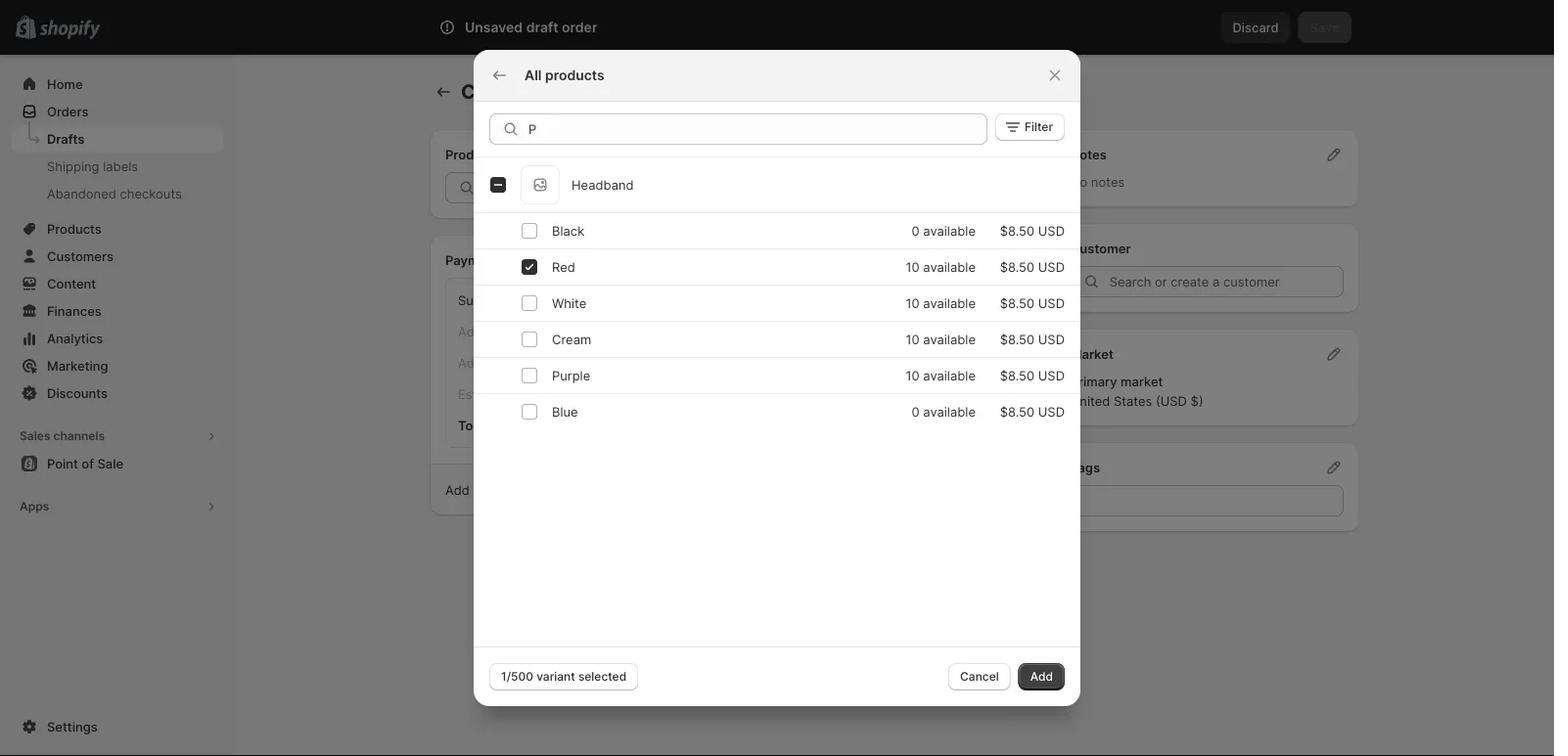 Task type: describe. For each thing, give the bounding box(es) containing it.
products
[[445, 147, 501, 162]]

0 vertical spatial order
[[562, 19, 598, 36]]

10 for red
[[906, 259, 920, 275]]

sales channels button
[[12, 423, 223, 450]]

10 for purple
[[906, 368, 920, 383]]

(usd
[[1156, 394, 1187, 409]]

channels
[[53, 429, 105, 443]]

usd for red
[[1038, 259, 1065, 275]]

unsaved
[[465, 19, 523, 36]]

10 available for white
[[906, 296, 976, 311]]

$8.50 for purple
[[1000, 368, 1035, 383]]

available for black
[[923, 223, 976, 238]]

total
[[458, 418, 489, 433]]

market
[[1071, 347, 1114, 362]]

total
[[608, 483, 635, 498]]

add custom item button
[[910, 141, 1035, 168]]

red
[[552, 259, 576, 275]]

apps
[[20, 500, 49, 514]]

10 available for cream
[[906, 332, 976, 347]]

united
[[1071, 394, 1110, 409]]

unsaved draft order
[[465, 19, 598, 36]]

cancel
[[960, 670, 999, 684]]

white
[[552, 296, 587, 311]]

checkouts
[[120, 186, 182, 201]]

search button
[[493, 12, 1061, 43]]

$8.50 for white
[[1000, 296, 1035, 311]]

payment
[[696, 483, 748, 498]]

home
[[47, 76, 83, 92]]

add for add custom item
[[922, 147, 946, 162]]

market
[[1121, 374, 1163, 389]]

$8.50 usd for cream
[[1000, 332, 1065, 347]]

a
[[473, 483, 481, 498]]

1/500
[[501, 670, 534, 684]]

10 available for red
[[906, 259, 976, 275]]

states
[[1114, 394, 1153, 409]]

$8.50 usd for red
[[1000, 259, 1065, 275]]

sales channels
[[20, 429, 105, 443]]

black
[[552, 223, 585, 238]]

search
[[525, 20, 567, 35]]

abandoned
[[47, 186, 116, 201]]

variant
[[537, 670, 575, 684]]

tags
[[1071, 460, 1100, 475]]

home link
[[12, 70, 223, 98]]

orders link
[[12, 98, 223, 125]]

$)
[[1191, 394, 1204, 409]]

0 available for blue
[[912, 404, 976, 419]]

shipping
[[47, 159, 99, 174]]

products
[[545, 67, 605, 84]]

settings link
[[12, 714, 223, 741]]

0 for black
[[912, 223, 920, 238]]

payment
[[445, 253, 499, 268]]

add a product to calculate total and view payment options.
[[445, 483, 800, 498]]

not calculated
[[634, 387, 721, 402]]

1/500 variant selected
[[501, 670, 627, 684]]

drafts link
[[12, 125, 223, 153]]

calculate
[[550, 483, 604, 498]]

abandoned checkouts link
[[12, 180, 223, 208]]

primary
[[1071, 374, 1118, 389]]

discard link
[[1221, 12, 1291, 43]]

available for purple
[[923, 368, 976, 383]]

$8.50 usd for black
[[1000, 223, 1065, 238]]

and
[[638, 483, 661, 498]]

apps button
[[12, 493, 223, 521]]

product
[[484, 483, 531, 498]]

usd for purple
[[1038, 368, 1065, 383]]

$8.50 for blue
[[1000, 404, 1035, 419]]

options.
[[752, 483, 800, 498]]

create
[[461, 80, 526, 104]]

$8.50 for cream
[[1000, 332, 1035, 347]]

cream
[[552, 332, 592, 347]]

shopify image
[[39, 20, 100, 40]]



Task type: vqa. For each thing, say whether or not it's contained in the screenshot.


Task type: locate. For each thing, give the bounding box(es) containing it.
$8.50 usd
[[1000, 223, 1065, 238], [1000, 259, 1065, 275], [1000, 296, 1065, 311], [1000, 332, 1065, 347], [1000, 368, 1065, 383], [1000, 404, 1065, 419]]

3 $8.50 from the top
[[1000, 296, 1035, 311]]

usd for cream
[[1038, 332, 1065, 347]]

6 available from the top
[[923, 404, 976, 419]]

1 usd from the top
[[1038, 223, 1065, 238]]

shipping labels link
[[12, 153, 223, 180]]

2 0 from the top
[[912, 404, 920, 419]]

shipping labels
[[47, 159, 138, 174]]

0 vertical spatial 0 available
[[912, 223, 976, 238]]

settings
[[47, 720, 98, 735]]

2 10 from the top
[[906, 296, 920, 311]]

10
[[906, 259, 920, 275], [906, 296, 920, 311], [906, 332, 920, 347], [906, 368, 920, 383]]

add right cancel
[[1031, 670, 1053, 684]]

3 10 from the top
[[906, 332, 920, 347]]

10 available for purple
[[906, 368, 976, 383]]

add custom item
[[922, 147, 1024, 162]]

1 $8.50 from the top
[[1000, 223, 1035, 238]]

10 for cream
[[906, 332, 920, 347]]

drafts
[[47, 131, 84, 146]]

1 vertical spatial add
[[445, 483, 470, 498]]

add
[[922, 147, 946, 162], [445, 483, 470, 498], [1031, 670, 1053, 684]]

$0.00
[[976, 293, 1011, 308], [976, 324, 1011, 339], [976, 355, 1011, 371], [976, 387, 1011, 402], [974, 418, 1011, 433]]

$8.50 usd for white
[[1000, 296, 1065, 311]]

2 available from the top
[[923, 259, 976, 275]]

$8.50 usd for blue
[[1000, 404, 1065, 419]]

subtotal
[[458, 293, 509, 308]]

4 10 from the top
[[906, 368, 920, 383]]

available for cream
[[923, 332, 976, 347]]

1 vertical spatial 0
[[912, 404, 920, 419]]

blue
[[552, 404, 578, 419]]

1 10 from the top
[[906, 259, 920, 275]]

3 10 available from the top
[[906, 332, 976, 347]]

0 horizontal spatial add
[[445, 483, 470, 498]]

1 10 available from the top
[[906, 259, 976, 275]]

0 available
[[912, 223, 976, 238], [912, 404, 976, 419]]

1 vertical spatial 0 available
[[912, 404, 976, 419]]

0
[[912, 223, 920, 238], [912, 404, 920, 419]]

1 vertical spatial order
[[530, 80, 582, 104]]

4 $8.50 usd from the top
[[1000, 332, 1065, 347]]

cancel button
[[949, 664, 1011, 691]]

3 $8.50 usd from the top
[[1000, 296, 1065, 311]]

0 for blue
[[912, 404, 920, 419]]

4 usd from the top
[[1038, 332, 1065, 347]]

$8.50 for black
[[1000, 223, 1035, 238]]

1 0 available from the top
[[912, 223, 976, 238]]

usd for white
[[1038, 296, 1065, 311]]

view
[[665, 483, 692, 498]]

customer
[[1071, 241, 1131, 256]]

1 $8.50 usd from the top
[[1000, 223, 1065, 238]]

order right draft
[[562, 19, 598, 36]]

discounts link
[[12, 380, 223, 407]]

headband
[[572, 177, 634, 192]]

Search products text field
[[529, 114, 988, 145]]

sales
[[20, 429, 50, 443]]

10 for white
[[906, 296, 920, 311]]

available
[[923, 223, 976, 238], [923, 259, 976, 275], [923, 296, 976, 311], [923, 332, 976, 347], [923, 368, 976, 383], [923, 404, 976, 419]]

0 available for black
[[912, 223, 976, 238]]

0 vertical spatial add
[[922, 147, 946, 162]]

create order
[[461, 80, 582, 104]]

draft
[[526, 19, 559, 36]]

2 vertical spatial add
[[1031, 670, 1053, 684]]

all products
[[525, 67, 605, 84]]

notes
[[1071, 147, 1107, 162]]

add inside button
[[922, 147, 946, 162]]

usd
[[1038, 223, 1065, 238], [1038, 259, 1065, 275], [1038, 296, 1065, 311], [1038, 332, 1065, 347], [1038, 368, 1065, 383], [1038, 404, 1065, 419]]

discard
[[1233, 20, 1279, 35]]

3 usd from the top
[[1038, 296, 1065, 311]]

5 available from the top
[[923, 368, 976, 383]]

add button
[[1019, 664, 1065, 691]]

all products dialog
[[0, 50, 1555, 707]]

6 $8.50 usd from the top
[[1000, 404, 1065, 419]]

discounts
[[47, 386, 108, 401]]

3 available from the top
[[923, 296, 976, 311]]

no notes
[[1071, 174, 1125, 189]]

available for red
[[923, 259, 976, 275]]

5 $8.50 from the top
[[1000, 368, 1035, 383]]

to
[[535, 483, 547, 498]]

4 10 available from the top
[[906, 368, 976, 383]]

purple
[[552, 368, 591, 383]]

add left custom on the right top of the page
[[922, 147, 946, 162]]

all
[[525, 67, 542, 84]]

calculated
[[659, 387, 721, 402]]

add for add a product to calculate total and view payment options.
[[445, 483, 470, 498]]

0 vertical spatial 0
[[912, 223, 920, 238]]

item
[[998, 147, 1024, 162]]

add left a
[[445, 483, 470, 498]]

available for white
[[923, 296, 976, 311]]

2 10 available from the top
[[906, 296, 976, 311]]

10 available
[[906, 259, 976, 275], [906, 296, 976, 311], [906, 332, 976, 347], [906, 368, 976, 383]]

notes
[[1091, 174, 1125, 189]]

2 horizontal spatial add
[[1031, 670, 1053, 684]]

available for blue
[[923, 404, 976, 419]]

abandoned checkouts
[[47, 186, 182, 201]]

2 0 available from the top
[[912, 404, 976, 419]]

filter button
[[996, 114, 1065, 141]]

—
[[634, 355, 646, 371]]

2 $8.50 from the top
[[1000, 259, 1035, 275]]

custom
[[950, 147, 994, 162]]

labels
[[103, 159, 138, 174]]

filter
[[1025, 120, 1053, 134]]

$8.50 usd for purple
[[1000, 368, 1065, 383]]

5 $8.50 usd from the top
[[1000, 368, 1065, 383]]

4 $8.50 from the top
[[1000, 332, 1035, 347]]

$8.50
[[1000, 223, 1035, 238], [1000, 259, 1035, 275], [1000, 296, 1035, 311], [1000, 332, 1035, 347], [1000, 368, 1035, 383], [1000, 404, 1035, 419]]

1 horizontal spatial add
[[922, 147, 946, 162]]

2 $8.50 usd from the top
[[1000, 259, 1065, 275]]

5 usd from the top
[[1038, 368, 1065, 383]]

6 $8.50 from the top
[[1000, 404, 1035, 419]]

1 available from the top
[[923, 223, 976, 238]]

1 0 from the top
[[912, 223, 920, 238]]

add inside button
[[1031, 670, 1053, 684]]

selected
[[578, 670, 627, 684]]

1/500 variant selected button
[[489, 664, 638, 691]]

$8.50 for red
[[1000, 259, 1035, 275]]

6 usd from the top
[[1038, 404, 1065, 419]]

usd for black
[[1038, 223, 1065, 238]]

orders
[[47, 104, 89, 119]]

4 available from the top
[[923, 332, 976, 347]]

usd for blue
[[1038, 404, 1065, 419]]

no
[[1071, 174, 1088, 189]]

2 usd from the top
[[1038, 259, 1065, 275]]

not
[[634, 387, 656, 402]]

order
[[562, 19, 598, 36], [530, 80, 582, 104]]

primary market united states (usd $)
[[1071, 374, 1204, 409]]

order right create
[[530, 80, 582, 104]]



